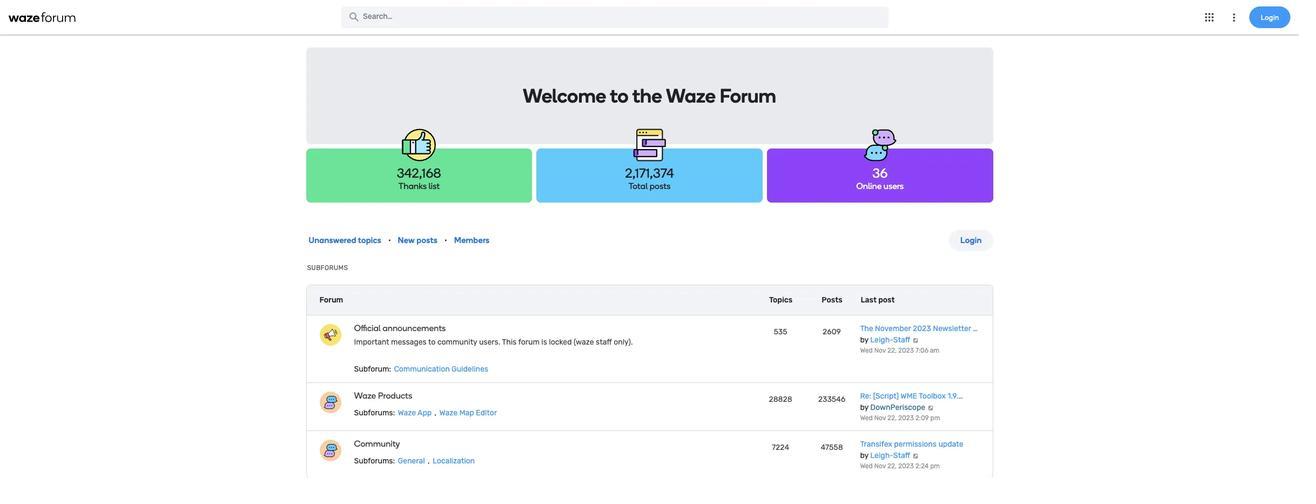 Task type: vqa. For each thing, say whether or not it's contained in the screenshot.
to
yes



Task type: locate. For each thing, give the bounding box(es) containing it.
topics
[[769, 295, 793, 304]]

2 staff from the top
[[894, 451, 911, 460]]

36
[[873, 165, 888, 181]]

7224
[[772, 443, 789, 452]]

pm down view the latest post image
[[931, 414, 940, 422]]

wed down the
[[860, 347, 873, 354]]

2 nov from the top
[[875, 414, 886, 422]]

3 nov from the top
[[875, 463, 886, 470]]

,
[[435, 408, 437, 418], [428, 457, 430, 466]]

wme
[[901, 392, 917, 401]]

pm
[[931, 414, 940, 422], [931, 463, 940, 470]]

1 vertical spatial staff
[[894, 451, 911, 460]]

2 vertical spatial wed
[[860, 463, 873, 470]]

[script]
[[873, 392, 899, 401]]

1 vertical spatial ,
[[428, 457, 430, 466]]

community
[[354, 439, 400, 449]]

waze
[[666, 84, 716, 108], [354, 391, 376, 401], [398, 408, 416, 418], [440, 408, 458, 418]]

newsletter
[[933, 324, 971, 333]]

1 22, from the top
[[888, 347, 897, 354]]

official announcements important messages to community users. this forum is locked (waze staff only).
[[354, 323, 633, 347]]

view the latest post image
[[912, 338, 919, 343], [912, 453, 919, 459]]

2023 left 2:24
[[898, 463, 914, 470]]

2 • from the left
[[445, 236, 447, 244]]

communication
[[394, 365, 450, 374]]

by down the "re:"
[[860, 403, 869, 412]]

22, down transifex permissions update by leigh-staff
[[888, 463, 897, 470]]

nov down transifex
[[875, 463, 886, 470]]

subforums: down community
[[354, 457, 395, 466]]

total
[[629, 181, 648, 191]]

leigh-staff link up 'wed nov 22, 2023 2:24 pm'
[[871, 451, 911, 460]]

0 vertical spatial leigh-
[[871, 336, 894, 345]]

1 subforums: from the top
[[354, 408, 395, 418]]

1 horizontal spatial to
[[610, 84, 629, 108]]

3 22, from the top
[[888, 463, 897, 470]]

staff
[[894, 336, 911, 345], [894, 451, 911, 460]]

1 vertical spatial 22,
[[888, 414, 897, 422]]

nov
[[875, 347, 886, 354], [875, 414, 886, 422], [875, 463, 886, 470]]

important
[[354, 338, 389, 347]]

1 view the latest post image from the top
[[912, 338, 919, 343]]

22, down downperiscope
[[888, 414, 897, 422]]

wed nov 22, 2023 2:24 pm
[[860, 463, 940, 470]]

1 nov from the top
[[875, 347, 886, 354]]

leigh-staff link
[[871, 336, 911, 345], [871, 451, 911, 460]]

2 by from the top
[[860, 403, 869, 412]]

users.
[[479, 338, 500, 347]]

wed nov 22, 2023 2:09 pm
[[860, 414, 940, 422]]

re: [script] wme toolbox 1.9.… link
[[860, 392, 963, 401]]

pm for community
[[931, 463, 940, 470]]

0 vertical spatial 22,
[[888, 347, 897, 354]]

1 vertical spatial pm
[[931, 463, 940, 470]]

2:09
[[916, 414, 929, 422]]

general link
[[397, 457, 426, 466]]

1 staff from the top
[[894, 336, 911, 345]]

2 wed from the top
[[860, 414, 873, 422]]

official announcements link
[[354, 323, 666, 333]]

2 22, from the top
[[888, 414, 897, 422]]

1 vertical spatial leigh-staff link
[[871, 451, 911, 460]]

view the latest post image for official announcements
[[912, 338, 919, 343]]

3 by from the top
[[860, 451, 869, 460]]

, right general on the bottom of the page
[[428, 457, 430, 466]]

1 vertical spatial subforums:
[[354, 457, 395, 466]]

1 vertical spatial wed
[[860, 414, 873, 422]]

wed down the "re:"
[[860, 414, 873, 422]]

1 • from the left
[[388, 236, 391, 244]]

1 vertical spatial view the latest post image
[[912, 453, 919, 459]]

leigh-
[[871, 336, 894, 345], [871, 451, 894, 460]]

0 vertical spatial view the latest post image
[[912, 338, 919, 343]]

2023 inside the november 2023 newsletter … by leigh-staff
[[913, 324, 931, 333]]

0 horizontal spatial forum
[[320, 296, 343, 305]]

wed
[[860, 347, 873, 354], [860, 414, 873, 422], [860, 463, 873, 470]]

0 horizontal spatial to
[[428, 338, 436, 347]]

by inside the november 2023 newsletter … by leigh-staff
[[860, 336, 869, 345]]

view the latest post image down permissions
[[912, 453, 919, 459]]

leigh- down transifex
[[871, 451, 894, 460]]

wed nov 22, 2023 7:06 am
[[860, 347, 940, 354]]

wed down transifex
[[860, 463, 873, 470]]

1 pm from the top
[[931, 414, 940, 422]]

forum
[[518, 338, 540, 347]]

subforums:
[[354, 408, 395, 418], [354, 457, 395, 466]]

36 online users
[[857, 165, 904, 191]]

2:24
[[916, 463, 929, 470]]

to down announcements
[[428, 338, 436, 347]]

view the latest post image up '7:06'
[[912, 338, 919, 343]]

2023 down "downperiscope" link
[[898, 414, 914, 422]]

22, down november
[[888, 347, 897, 354]]

0 vertical spatial wed
[[860, 347, 873, 354]]

1 vertical spatial to
[[428, 338, 436, 347]]

22,
[[888, 347, 897, 354], [888, 414, 897, 422], [888, 463, 897, 470]]

online
[[857, 181, 882, 191]]

2023 left '7:06'
[[898, 347, 914, 354]]

only).
[[614, 338, 633, 347]]

0 horizontal spatial •
[[388, 236, 391, 244]]

3 wed from the top
[[860, 463, 873, 470]]

22, for waze products
[[888, 414, 897, 422]]

0 vertical spatial nov
[[875, 347, 886, 354]]

to left the
[[610, 84, 629, 108]]

535
[[774, 327, 788, 337]]

by inside re: [script] wme toolbox 1.9.… by downperiscope
[[860, 403, 869, 412]]

1 by from the top
[[860, 336, 869, 345]]

1 leigh- from the top
[[871, 336, 894, 345]]

welcome to the waze forum
[[523, 84, 776, 108]]

last post
[[861, 295, 895, 304]]

2023 for official announcements
[[898, 347, 914, 354]]

2023 up '7:06'
[[913, 324, 931, 333]]

by down transifex
[[860, 451, 869, 460]]

0 vertical spatial staff
[[894, 336, 911, 345]]

1 vertical spatial by
[[860, 403, 869, 412]]

downperiscope
[[871, 403, 926, 412]]

welcome
[[523, 84, 606, 108]]

233546
[[818, 395, 846, 404]]

•
[[388, 236, 391, 244], [445, 236, 447, 244]]

0 vertical spatial leigh-staff link
[[871, 336, 911, 345]]

nov down downperiscope
[[875, 414, 886, 422]]

leigh-staff link down november
[[871, 336, 911, 345]]

locked
[[549, 338, 572, 347]]

by inside transifex permissions update by leigh-staff
[[860, 451, 869, 460]]

by
[[860, 336, 869, 345], [860, 403, 869, 412], [860, 451, 869, 460]]

0 vertical spatial subforums:
[[354, 408, 395, 418]]

1 wed from the top
[[860, 347, 873, 354]]

2 vertical spatial by
[[860, 451, 869, 460]]

subforums: waze app , waze map editor
[[354, 408, 497, 418]]

2609
[[823, 327, 841, 337]]

2 vertical spatial 22,
[[888, 463, 897, 470]]

general
[[398, 457, 425, 466]]

1 vertical spatial forum
[[320, 296, 343, 305]]

…
[[973, 324, 978, 333]]

subforums: down waze products
[[354, 408, 395, 418]]

2023
[[913, 324, 931, 333], [898, 347, 914, 354], [898, 414, 914, 422], [898, 463, 914, 470]]

0 vertical spatial pm
[[931, 414, 940, 422]]

1 leigh-staff link from the top
[[871, 336, 911, 345]]

last
[[861, 295, 877, 304]]

, right app
[[435, 408, 437, 418]]

community
[[437, 338, 477, 347]]

nov down november
[[875, 347, 886, 354]]

0 vertical spatial forum
[[720, 84, 776, 108]]

2 subforums: from the top
[[354, 457, 395, 466]]

2 leigh- from the top
[[871, 451, 894, 460]]

the
[[633, 84, 662, 108]]

0 vertical spatial ,
[[435, 408, 437, 418]]

staff up 'wed nov 22, 2023 2:24 pm'
[[894, 451, 911, 460]]

1 horizontal spatial forum
[[720, 84, 776, 108]]

subforums
[[307, 264, 348, 272]]

1 vertical spatial nov
[[875, 414, 886, 422]]

leigh- down november
[[871, 336, 894, 345]]

by down the
[[860, 336, 869, 345]]

pm right 2:24
[[931, 463, 940, 470]]

0 vertical spatial by
[[860, 336, 869, 345]]

2 view the latest post image from the top
[[912, 453, 919, 459]]

permissions
[[894, 440, 937, 449]]

1 horizontal spatial •
[[445, 236, 447, 244]]

1 vertical spatial leigh-
[[871, 451, 894, 460]]

1 horizontal spatial ,
[[435, 408, 437, 418]]

is
[[542, 338, 547, 347]]

forum
[[720, 84, 776, 108], [320, 296, 343, 305]]

2 vertical spatial nov
[[875, 463, 886, 470]]

staff
[[596, 338, 612, 347]]

the november 2023 newsletter … link
[[860, 324, 978, 333]]

transifex permissions update link
[[860, 440, 964, 449]]

2 leigh-staff link from the top
[[871, 451, 911, 460]]

messages
[[391, 338, 427, 347]]

staff up the wed nov 22, 2023 7:06 am
[[894, 336, 911, 345]]

2 pm from the top
[[931, 463, 940, 470]]



Task type: describe. For each thing, give the bounding box(es) containing it.
re: [script] wme toolbox 1.9.… by downperiscope
[[860, 392, 963, 412]]

342,168
[[397, 165, 441, 181]]

2023 for community
[[898, 463, 914, 470]]

2023 for waze products
[[898, 414, 914, 422]]

7:06
[[916, 347, 929, 354]]

subforums: general , localization
[[354, 457, 475, 466]]

342,168 thanks list
[[397, 165, 441, 191]]

guidelines
[[452, 365, 488, 374]]

staff inside the november 2023 newsletter … by leigh-staff
[[894, 336, 911, 345]]

wed for community
[[860, 463, 873, 470]]

thanks
[[398, 181, 427, 191]]

2,171,374 total posts
[[625, 165, 674, 191]]

this
[[502, 338, 517, 347]]

waze left map on the left
[[440, 408, 458, 418]]

map
[[459, 408, 474, 418]]

waze map editor link
[[438, 408, 498, 418]]

wed for waze products
[[860, 414, 873, 422]]

28828
[[769, 395, 792, 404]]

announcements
[[383, 323, 446, 333]]

communication guidelines link
[[393, 365, 489, 374]]

leigh-staff link for community
[[871, 451, 911, 460]]

november
[[875, 324, 911, 333]]

subforums: for community
[[354, 457, 395, 466]]

waze right the
[[666, 84, 716, 108]]

nov for waze products
[[875, 414, 886, 422]]

update
[[939, 440, 964, 449]]

editor
[[476, 408, 497, 418]]

localization link
[[432, 457, 476, 466]]

transifex
[[860, 440, 893, 449]]

re:
[[860, 392, 872, 401]]

1.9.…
[[948, 392, 963, 401]]

view the latest post image
[[927, 405, 934, 411]]

leigh- inside the november 2023 newsletter … by leigh-staff
[[871, 336, 894, 345]]

22, for community
[[888, 463, 897, 470]]

the
[[860, 324, 874, 333]]

by for waze products
[[860, 403, 869, 412]]

0 vertical spatial to
[[610, 84, 629, 108]]

subforum: communication guidelines
[[354, 365, 488, 374]]

waze products link
[[354, 391, 666, 401]]

leigh- inside transifex permissions update by leigh-staff
[[871, 451, 894, 460]]

by for official announcements
[[860, 336, 869, 345]]

app
[[418, 408, 432, 418]]

pm for waze products
[[931, 414, 940, 422]]

community link
[[354, 439, 666, 449]]

users
[[884, 181, 904, 191]]

the november 2023 newsletter … by leigh-staff
[[860, 324, 978, 345]]

toolbox
[[919, 392, 946, 401]]

transifex permissions update by leigh-staff
[[860, 440, 964, 460]]

waze app link
[[397, 408, 433, 418]]

waze products
[[354, 391, 412, 401]]

posts
[[650, 181, 671, 191]]

subforums: for waze products
[[354, 408, 395, 418]]

waze left app
[[398, 408, 416, 418]]

leigh-staff link for official announcements
[[871, 336, 911, 345]]

2,171,374
[[625, 165, 674, 181]]

list
[[429, 181, 440, 191]]

0 horizontal spatial ,
[[428, 457, 430, 466]]

official
[[354, 323, 381, 333]]

subforum:
[[354, 365, 391, 374]]

localization
[[433, 457, 475, 466]]

products
[[378, 391, 412, 401]]

view the latest post image for community
[[912, 453, 919, 459]]

downperiscope link
[[871, 403, 926, 412]]

(waze
[[574, 338, 594, 347]]

am
[[930, 347, 940, 354]]

forum locked image
[[320, 324, 341, 346]]

nov for community
[[875, 463, 886, 470]]

posts
[[822, 295, 843, 304]]

to inside official announcements important messages to community users. this forum is locked (waze staff only).
[[428, 338, 436, 347]]

waze down the subforum:
[[354, 391, 376, 401]]

staff inside transifex permissions update by leigh-staff
[[894, 451, 911, 460]]

post
[[879, 295, 895, 304]]

47558
[[821, 443, 843, 452]]



